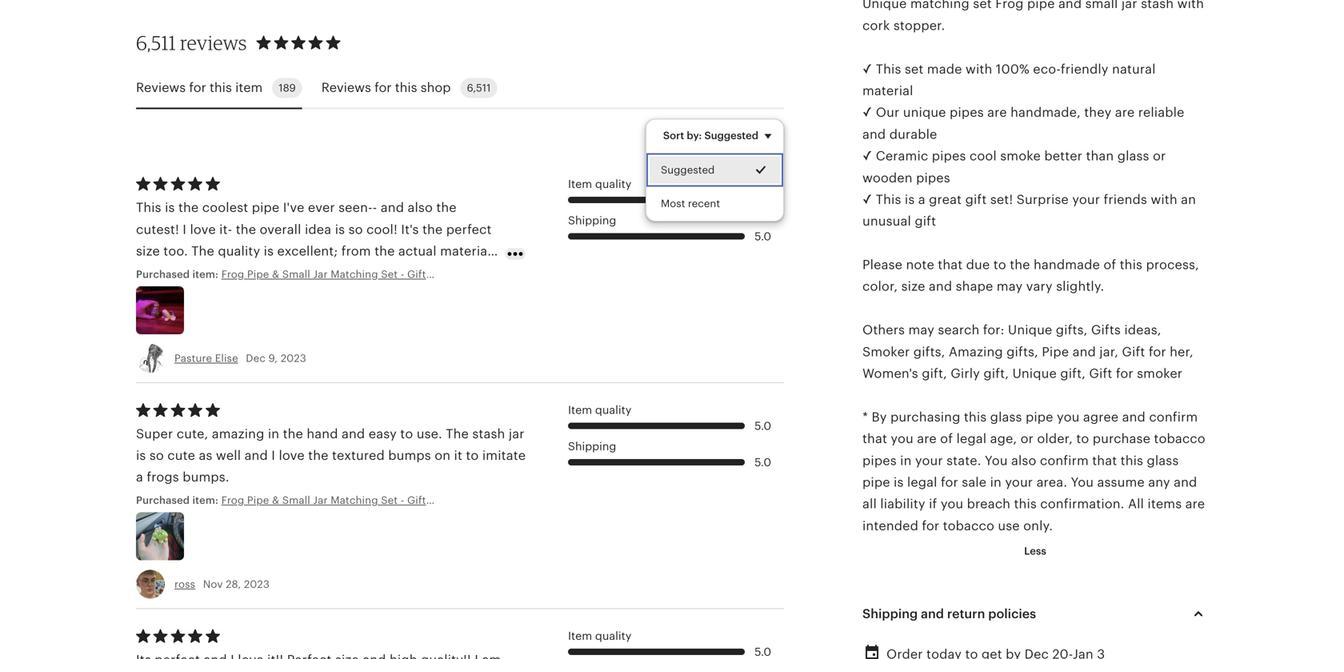 Task type: describe. For each thing, give the bounding box(es) containing it.
shipping and return policies button
[[849, 595, 1223, 633]]

are up cool
[[988, 105, 1008, 120]]

friends
[[1104, 192, 1148, 207]]

with inside unique matching set frog pipe and small jar stash with cork stopper.
[[1178, 0, 1205, 11]]

handmade
[[1034, 258, 1101, 272]]

2 vertical spatial pipe
[[863, 475, 891, 490]]

this down girly at the right bottom
[[964, 410, 987, 425]]

1 horizontal spatial you
[[941, 497, 964, 512]]

amazing
[[212, 427, 265, 441]]

item: for elise
[[192, 268, 219, 280]]

2 gift, from the left
[[984, 367, 1009, 381]]

cork
[[863, 18, 891, 33]]

pipes up great at the right
[[917, 171, 951, 185]]

glass inside ✓ this set made with 100% eco-friendly natural material ✓ our unique pipes are handmade, they are reliable and durable ✓ ceramic pipes cool smoke better than glass or wooden pipes ✓ this is a great gift set! surprise your friends with an unusual gift
[[1118, 149, 1150, 163]]

0 vertical spatial gift
[[1123, 345, 1146, 359]]

intended
[[863, 519, 919, 533]]

and up the purchase
[[1123, 410, 1146, 425]]

reviews for reviews for this item
[[136, 81, 186, 95]]

unique matching set frog pipe and small jar stash with cork stopper.
[[863, 0, 1205, 33]]

2 ✓ from the top
[[863, 105, 873, 120]]

0 horizontal spatial gifts,
[[914, 345, 946, 359]]

most
[[661, 198, 685, 210]]

this left the shop
[[395, 81, 417, 95]]

for:
[[984, 323, 1005, 338]]

may inside others may search for: unique gifts, gifts ideas, smoker gifts, amazing gifts, pipe and jar, gift for her, women's gift, girly gift, unique gift, gift for smoker
[[909, 323, 935, 338]]

0 horizontal spatial legal
[[908, 475, 938, 490]]

on
[[435, 449, 451, 463]]

set for frog
[[974, 0, 992, 11]]

unique
[[904, 105, 947, 120]]

great
[[929, 192, 962, 207]]

for down the jar,
[[1117, 367, 1134, 381]]

the inside the please note that due to the handmade of this process, color, size and shape may vary slightly.
[[1010, 258, 1031, 272]]

confirmation.
[[1041, 497, 1125, 512]]

vary
[[1027, 280, 1053, 294]]

0 horizontal spatial your
[[916, 454, 944, 468]]

4 ✓ from the top
[[863, 192, 873, 207]]

item for nov 28, 2023
[[568, 404, 593, 417]]

1 horizontal spatial gifts,
[[1007, 345, 1039, 359]]

the
[[446, 427, 469, 441]]

0 horizontal spatial confirm
[[1041, 454, 1089, 468]]

suggested button
[[647, 153, 784, 187]]

1 horizontal spatial confirm
[[1150, 410, 1199, 425]]

age,
[[991, 432, 1018, 446]]

jar inside unique matching set frog pipe and small jar stash with cork stopper.
[[1122, 0, 1138, 11]]

breach
[[968, 497, 1011, 512]]

purchased item: for pasture elise
[[136, 268, 221, 280]]

durable
[[890, 127, 938, 142]]

and inside ✓ this set made with 100% eco-friendly natural material ✓ our unique pipes are handmade, they are reliable and durable ✓ ceramic pipes cool smoke better than glass or wooden pipes ✓ this is a great gift set! surprise your friends with an unusual gift
[[863, 127, 886, 142]]

pipes left cool
[[932, 149, 967, 163]]

state.
[[947, 454, 982, 468]]

cute,
[[177, 427, 208, 441]]

item
[[235, 81, 263, 95]]

are right items
[[1186, 497, 1206, 512]]

eco-
[[1034, 62, 1061, 76]]

jar inside super cute, amazing in the hand and easy to use. the stash jar is so cute as well and i love the textured bumps on it to imitate a frogs bumps.
[[509, 427, 525, 441]]

and right the any
[[1174, 475, 1198, 490]]

is inside * by purchasing this glass pipe you agree and confirm that you are of legal age, or older, to purchase tobacco pipes in your state. you also confirm that this glass pipe is legal for sale in your area. you assume any and all liability if you breach this confirmation. all items are intended for tobacco use only.
[[894, 475, 904, 490]]

purchase
[[1093, 432, 1151, 446]]

bumps.
[[183, 470, 229, 485]]

slightly.
[[1057, 280, 1105, 294]]

jar,
[[1100, 345, 1119, 359]]

a inside ✓ this set made with 100% eco-friendly natural material ✓ our unique pipes are handmade, they are reliable and durable ✓ ceramic pipes cool smoke better than glass or wooden pipes ✓ this is a great gift set! surprise your friends with an unusual gift
[[919, 192, 926, 207]]

to right 'it'
[[466, 449, 479, 463]]

all
[[863, 497, 877, 512]]

1 horizontal spatial in
[[901, 454, 912, 468]]

it
[[454, 449, 463, 463]]

are right they
[[1116, 105, 1135, 120]]

suggested inside button
[[661, 164, 715, 176]]

smoker
[[1138, 367, 1183, 381]]

and left i
[[245, 449, 268, 463]]

pasture
[[175, 353, 212, 365]]

and up textured
[[342, 427, 365, 441]]

1 ✓ from the top
[[863, 62, 873, 76]]

shipping for dec 9, 2023
[[568, 214, 617, 227]]

0 vertical spatial 2023
[[281, 353, 306, 365]]

of inside * by purchasing this glass pipe you agree and confirm that you are of legal age, or older, to purchase tobacco pipes in your state. you also confirm that this glass pipe is legal for sale in your area. you assume any and all liability if you breach this confirmation. all items are intended for tobacco use only.
[[941, 432, 953, 446]]

1 vertical spatial with
[[966, 62, 993, 76]]

is inside super cute, amazing in the hand and easy to use. the stash jar is so cute as well and i love the textured bumps on it to imitate a frogs bumps.
[[136, 449, 146, 463]]

and inside dropdown button
[[921, 607, 945, 621]]

amazing
[[949, 345, 1004, 359]]

gifts
[[1092, 323, 1121, 338]]

1 horizontal spatial you
[[1071, 475, 1094, 490]]

2 vertical spatial your
[[1006, 475, 1034, 490]]

less
[[1025, 546, 1047, 558]]

0 horizontal spatial the
[[283, 427, 303, 441]]

frogs
[[147, 470, 179, 485]]

stash inside super cute, amazing in the hand and easy to use. the stash jar is so cute as well and i love the textured bumps on it to imitate a frogs bumps.
[[473, 427, 505, 441]]

older,
[[1038, 432, 1073, 446]]

2 horizontal spatial that
[[1093, 454, 1118, 468]]

pipes inside * by purchasing this glass pipe you agree and confirm that you are of legal age, or older, to purchase tobacco pipes in your state. you also confirm that this glass pipe is legal for sale in your area. you assume any and all liability if you breach this confirmation. all items are intended for tobacco use only.
[[863, 454, 897, 468]]

and inside others may search for: unique gifts, gifts ideas, smoker gifts, amazing gifts, pipe and jar, gift for her, women's gift, girly gift, unique gift, gift for smoker
[[1073, 345, 1097, 359]]

shop
[[421, 81, 451, 95]]

reviews
[[180, 31, 247, 54]]

hand
[[307, 427, 338, 441]]

small
[[1086, 0, 1119, 11]]

please
[[863, 258, 903, 272]]

our
[[876, 105, 900, 120]]

others
[[863, 323, 905, 338]]

frog
[[996, 0, 1024, 11]]

women's
[[863, 367, 919, 381]]

3 5.0 from the top
[[755, 456, 772, 469]]

friendly
[[1061, 62, 1109, 76]]

1 horizontal spatial legal
[[957, 432, 987, 446]]

✓ this set made with 100% eco-friendly natural material ✓ our unique pipes are handmade, they are reliable and durable ✓ ceramic pipes cool smoke better than glass or wooden pipes ✓ this is a great gift set! surprise your friends with an unusual gift
[[863, 62, 1197, 229]]

this inside the please note that due to the handmade of this process, color, size and shape may vary slightly.
[[1120, 258, 1143, 272]]

any
[[1149, 475, 1171, 490]]

use
[[999, 519, 1020, 533]]

1 vertical spatial glass
[[991, 410, 1023, 425]]

liability
[[881, 497, 926, 512]]

this down the purchase
[[1121, 454, 1144, 468]]

2 horizontal spatial in
[[991, 475, 1002, 490]]

for up smoker
[[1149, 345, 1167, 359]]

2 vertical spatial with
[[1151, 192, 1178, 207]]

policies
[[989, 607, 1037, 621]]

most recent button
[[647, 187, 784, 221]]

shipping for nov 28, 2023
[[568, 440, 617, 453]]

stash inside unique matching set frog pipe and small jar stash with cork stopper.
[[1142, 0, 1174, 11]]

for left sale
[[941, 475, 959, 490]]

set!
[[991, 192, 1014, 207]]

bumps
[[388, 449, 431, 463]]

color,
[[863, 280, 898, 294]]

all
[[1129, 497, 1145, 512]]

reliable
[[1139, 105, 1185, 120]]

reviews for this shop
[[322, 81, 451, 95]]

stopper.
[[894, 18, 946, 33]]

1 vertical spatial gift
[[1090, 367, 1113, 381]]

1 horizontal spatial gift
[[966, 192, 987, 207]]

item quality for ross nov 28, 2023
[[568, 404, 632, 417]]

quality for ross nov 28, 2023
[[596, 404, 632, 417]]

item for dec 9, 2023
[[568, 178, 593, 190]]

1 horizontal spatial the
[[308, 449, 329, 463]]

reviews for reviews for this shop
[[322, 81, 371, 95]]

* by purchasing this glass pipe you agree and confirm that you are of legal age, or older, to purchase tobacco pipes in your state. you also confirm that this glass pipe is legal for sale in your area. you assume any and all liability if you breach this confirmation. all items are intended for tobacco use only.
[[863, 410, 1206, 533]]

better
[[1045, 149, 1083, 163]]

sort
[[663, 129, 685, 141]]

1 5.0 from the top
[[755, 230, 772, 243]]

item quality for pasture elise dec 9, 2023
[[568, 178, 632, 190]]

cute
[[168, 449, 195, 463]]

2 vertical spatial glass
[[1147, 454, 1179, 468]]

a inside super cute, amazing in the hand and easy to use. the stash jar is so cute as well and i love the textured bumps on it to imitate a frogs bumps.
[[136, 470, 143, 485]]

well
[[216, 449, 241, 463]]

0 horizontal spatial tobacco
[[943, 519, 995, 533]]

1 vertical spatial unique
[[1009, 323, 1053, 338]]

only.
[[1024, 519, 1054, 533]]

assume
[[1098, 475, 1145, 490]]

to up bumps
[[400, 427, 413, 441]]

view details of this review photo by ross image
[[136, 513, 184, 561]]



Task type: vqa. For each thing, say whether or not it's contained in the screenshot.
from
no



Task type: locate. For each thing, give the bounding box(es) containing it.
super
[[136, 427, 173, 441]]

of inside the please note that due to the handmade of this process, color, size and shape may vary slightly.
[[1104, 258, 1117, 272]]

0 horizontal spatial jar
[[509, 427, 525, 441]]

1 item from the top
[[568, 178, 593, 190]]

this left process,
[[1120, 258, 1143, 272]]

glass up age,
[[991, 410, 1023, 425]]

surprise
[[1017, 192, 1069, 207]]

1 horizontal spatial tobacco
[[1155, 432, 1206, 446]]

that up assume
[[1093, 454, 1118, 468]]

✓ left our
[[863, 105, 873, 120]]

than
[[1087, 149, 1115, 163]]

purchased item: for ross
[[136, 495, 221, 507]]

you up the older,
[[1057, 410, 1080, 425]]

1 horizontal spatial 2023
[[281, 353, 306, 365]]

1 vertical spatial item:
[[192, 495, 219, 507]]

confirm down the older,
[[1041, 454, 1089, 468]]

confirm down smoker
[[1150, 410, 1199, 425]]

2 vertical spatial unique
[[1013, 367, 1057, 381]]

of
[[1104, 258, 1117, 272], [941, 432, 953, 446]]

purchased item: up "view details of this review photo by pasture elise"
[[136, 268, 221, 280]]

that
[[938, 258, 963, 272], [863, 432, 888, 446], [1093, 454, 1118, 468]]

legal
[[957, 432, 987, 446], [908, 475, 938, 490]]

or
[[1153, 149, 1167, 163], [1021, 432, 1034, 446]]

your down also
[[1006, 475, 1034, 490]]

2 horizontal spatial you
[[1057, 410, 1080, 425]]

1 purchased from the top
[[136, 268, 190, 280]]

1 vertical spatial quality
[[596, 404, 632, 417]]

1 item: from the top
[[192, 268, 219, 280]]

1 vertical spatial gift
[[915, 214, 937, 229]]

item
[[568, 178, 593, 190], [568, 404, 593, 417], [568, 630, 593, 643]]

1 this from the top
[[876, 62, 902, 76]]

1 vertical spatial you
[[1071, 475, 1094, 490]]

ross
[[175, 579, 195, 591]]

gift left set!
[[966, 192, 987, 207]]

that inside the please note that due to the handmade of this process, color, size and shape may vary slightly.
[[938, 258, 963, 272]]

1 reviews from the left
[[136, 81, 186, 95]]

2 purchased item: from the top
[[136, 495, 221, 507]]

purchased up "view details of this review photo by pasture elise"
[[136, 268, 190, 280]]

most recent
[[661, 198, 720, 210]]

2 vertical spatial item quality
[[568, 630, 632, 643]]

0 vertical spatial you
[[1057, 410, 1080, 425]]

2 item quality from the top
[[568, 404, 632, 417]]

1 horizontal spatial that
[[938, 258, 963, 272]]

to right due
[[994, 258, 1007, 272]]

is up the liability
[[894, 475, 904, 490]]

1 horizontal spatial gift
[[1123, 345, 1146, 359]]

less button
[[1013, 537, 1059, 566]]

sort by: suggested
[[663, 129, 759, 141]]

purchased for ross nov 28, 2023
[[136, 495, 190, 507]]

tobacco up the any
[[1155, 432, 1206, 446]]

3 quality from the top
[[596, 630, 632, 643]]

1 horizontal spatial 6,511
[[467, 82, 491, 94]]

shape
[[956, 280, 994, 294]]

glass right than
[[1118, 149, 1150, 163]]

wooden
[[863, 171, 913, 185]]

menu
[[646, 119, 784, 222]]

this up the 'material'
[[876, 62, 902, 76]]

for down "6,511 reviews"
[[189, 81, 206, 95]]

jar right small
[[1122, 0, 1138, 11]]

1 vertical spatial confirm
[[1041, 454, 1089, 468]]

1 horizontal spatial is
[[894, 475, 904, 490]]

1 vertical spatial tobacco
[[943, 519, 995, 533]]

reviews for this item
[[136, 81, 263, 95]]

0 vertical spatial legal
[[957, 432, 987, 446]]

if
[[929, 497, 938, 512]]

gift, left girly at the right bottom
[[922, 367, 948, 381]]

1 horizontal spatial of
[[1104, 258, 1117, 272]]

0 horizontal spatial you
[[891, 432, 914, 446]]

by:
[[687, 129, 702, 141]]

✓ up unusual
[[863, 192, 873, 207]]

1 horizontal spatial set
[[974, 0, 992, 11]]

purchasing
[[891, 410, 961, 425]]

6,511 for 6,511
[[467, 82, 491, 94]]

0 vertical spatial in
[[268, 427, 280, 441]]

0 vertical spatial tobacco
[[1155, 432, 1206, 446]]

and inside unique matching set frog pipe and small jar stash with cork stopper.
[[1059, 0, 1082, 11]]

gift down the jar,
[[1090, 367, 1113, 381]]

your inside ✓ this set made with 100% eco-friendly natural material ✓ our unique pipes are handmade, they are reliable and durable ✓ ceramic pipes cool smoke better than glass or wooden pipes ✓ this is a great gift set! surprise your friends with an unusual gift
[[1073, 192, 1101, 207]]

smoker
[[863, 345, 910, 359]]

1 vertical spatial jar
[[509, 427, 525, 441]]

2 5.0 from the top
[[755, 420, 772, 432]]

unique up cork
[[863, 0, 907, 11]]

1 vertical spatial that
[[863, 432, 888, 446]]

note
[[907, 258, 935, 272]]

2 reviews from the left
[[322, 81, 371, 95]]

to inside the please note that due to the handmade of this process, color, size and shape may vary slightly.
[[994, 258, 1007, 272]]

reviews right 189
[[322, 81, 371, 95]]

you right if
[[941, 497, 964, 512]]

1 gift, from the left
[[922, 367, 948, 381]]

tab list containing reviews for this item
[[136, 68, 784, 109]]

stash right small
[[1142, 0, 1174, 11]]

ross nov 28, 2023
[[175, 579, 270, 591]]

1 vertical spatial is
[[136, 449, 146, 463]]

unique down pipe
[[1013, 367, 1057, 381]]

0 vertical spatial that
[[938, 258, 963, 272]]

legal up if
[[908, 475, 938, 490]]

gifts, left pipe
[[1007, 345, 1039, 359]]

and left the jar,
[[1073, 345, 1097, 359]]

0 vertical spatial with
[[1178, 0, 1205, 11]]

2 item: from the top
[[192, 495, 219, 507]]

1 quality from the top
[[596, 178, 632, 190]]

gift
[[966, 192, 987, 207], [915, 214, 937, 229]]

menu containing suggested
[[646, 119, 784, 222]]

others may search for: unique gifts, gifts ideas, smoker gifts, amazing gifts, pipe and jar, gift for her, women's gift, girly gift, unique gift, gift for smoker
[[863, 323, 1194, 381]]

2 vertical spatial you
[[941, 497, 964, 512]]

0 horizontal spatial or
[[1021, 432, 1034, 446]]

0 horizontal spatial gift
[[915, 214, 937, 229]]

2 vertical spatial item
[[568, 630, 593, 643]]

imitate
[[483, 449, 526, 463]]

1 vertical spatial or
[[1021, 432, 1034, 446]]

ceramic
[[876, 149, 929, 163]]

is down wooden
[[905, 192, 915, 207]]

2 vertical spatial shipping
[[863, 607, 918, 621]]

natural
[[1113, 62, 1156, 76]]

0 vertical spatial item
[[568, 178, 593, 190]]

are
[[988, 105, 1008, 120], [1116, 105, 1135, 120], [918, 432, 937, 446], [1186, 497, 1206, 512]]

size
[[902, 280, 926, 294]]

set for made
[[905, 62, 924, 76]]

gift, down amazing
[[984, 367, 1009, 381]]

1 vertical spatial set
[[905, 62, 924, 76]]

shipping and return policies
[[863, 607, 1037, 621]]

1 vertical spatial purchased item:
[[136, 495, 221, 507]]

1 horizontal spatial may
[[997, 280, 1023, 294]]

of up slightly. on the right
[[1104, 258, 1117, 272]]

2 horizontal spatial gifts,
[[1056, 323, 1088, 338]]

or inside * by purchasing this glass pipe you agree and confirm that you are of legal age, or older, to purchase tobacco pipes in your state. you also confirm that this glass pipe is legal for sale in your area. you assume any and all liability if you breach this confirmation. all items are intended for tobacco use only.
[[1021, 432, 1034, 446]]

shipping
[[568, 214, 617, 227], [568, 440, 617, 453], [863, 607, 918, 621]]

0 horizontal spatial stash
[[473, 427, 505, 441]]

material
[[863, 84, 914, 98]]

your left friends
[[1073, 192, 1101, 207]]

0 vertical spatial set
[[974, 0, 992, 11]]

in inside super cute, amazing in the hand and easy to use. the stash jar is so cute as well and i love the textured bumps on it to imitate a frogs bumps.
[[268, 427, 280, 441]]

tab list
[[136, 68, 784, 109]]

gifts, down search
[[914, 345, 946, 359]]

1 vertical spatial you
[[891, 432, 914, 446]]

0 vertical spatial suggested
[[705, 129, 759, 141]]

1 horizontal spatial your
[[1006, 475, 1034, 490]]

5.0
[[755, 230, 772, 243], [755, 420, 772, 432], [755, 456, 772, 469], [755, 646, 772, 659]]

made
[[928, 62, 963, 76]]

purchased
[[136, 268, 190, 280], [136, 495, 190, 507]]

set left the frog
[[974, 0, 992, 11]]

6,511 right the shop
[[467, 82, 491, 94]]

2 vertical spatial the
[[308, 449, 329, 463]]

love
[[279, 449, 305, 463]]

glass up the any
[[1147, 454, 1179, 468]]

suggested inside dropdown button
[[705, 129, 759, 141]]

jar up imitate
[[509, 427, 525, 441]]

1 vertical spatial your
[[916, 454, 944, 468]]

tobacco
[[1155, 432, 1206, 446], [943, 519, 995, 533]]

*
[[863, 410, 869, 425]]

that down by
[[863, 432, 888, 446]]

0 horizontal spatial you
[[985, 454, 1008, 468]]

0 vertical spatial item:
[[192, 268, 219, 280]]

3 item quality from the top
[[568, 630, 632, 643]]

they
[[1085, 105, 1112, 120]]

legal up state. in the right of the page
[[957, 432, 987, 446]]

1 vertical spatial item quality
[[568, 404, 632, 417]]

super cute, amazing in the hand and easy to use. the stash jar is so cute as well and i love the textured bumps on it to imitate a frogs bumps.
[[136, 427, 526, 485]]

1 vertical spatial 6,511
[[467, 82, 491, 94]]

may left search
[[909, 323, 935, 338]]

2 vertical spatial is
[[894, 475, 904, 490]]

item: for nov
[[192, 495, 219, 507]]

girly
[[951, 367, 981, 381]]

shipping inside dropdown button
[[863, 607, 918, 621]]

and right size
[[929, 280, 953, 294]]

3 item from the top
[[568, 630, 593, 643]]

gift, down pipe
[[1061, 367, 1086, 381]]

0 vertical spatial confirm
[[1150, 410, 1199, 425]]

ideas,
[[1125, 323, 1162, 338]]

3 ✓ from the top
[[863, 149, 873, 163]]

elise
[[215, 353, 238, 365]]

6,511 reviews
[[136, 31, 247, 54]]

0 vertical spatial shipping
[[568, 214, 617, 227]]

unique
[[863, 0, 907, 11], [1009, 323, 1053, 338], [1013, 367, 1057, 381]]

in right sale
[[991, 475, 1002, 490]]

handmade,
[[1011, 105, 1081, 120]]

1 vertical spatial 2023
[[244, 579, 270, 591]]

pipe up all
[[863, 475, 891, 490]]

your left state. in the right of the page
[[916, 454, 944, 468]]

in up i
[[268, 427, 280, 441]]

1 vertical spatial suggested
[[661, 164, 715, 176]]

1 vertical spatial shipping
[[568, 440, 617, 453]]

area.
[[1037, 475, 1068, 490]]

by
[[872, 410, 887, 425]]

1 vertical spatial stash
[[473, 427, 505, 441]]

or down reliable
[[1153, 149, 1167, 163]]

pipe
[[1042, 345, 1070, 359]]

the up vary
[[1010, 258, 1031, 272]]

sale
[[962, 475, 987, 490]]

1 purchased item: from the top
[[136, 268, 221, 280]]

please note that due to the handmade of this process, color, size and shape may vary slightly.
[[863, 258, 1200, 294]]

pipe
[[1028, 0, 1055, 11], [1026, 410, 1054, 425], [863, 475, 891, 490]]

✓ up wooden
[[863, 149, 873, 163]]

dec
[[246, 353, 266, 365]]

a left the frogs at the bottom left of page
[[136, 470, 143, 485]]

the down hand
[[308, 449, 329, 463]]

ross link
[[175, 579, 195, 591]]

item:
[[192, 268, 219, 280], [192, 495, 219, 507]]

0 vertical spatial glass
[[1118, 149, 1150, 163]]

set inside unique matching set frog pipe and small jar stash with cork stopper.
[[974, 0, 992, 11]]

gift down ideas,
[[1123, 345, 1146, 359]]

0 horizontal spatial a
[[136, 470, 143, 485]]

0 horizontal spatial that
[[863, 432, 888, 446]]

is
[[905, 192, 915, 207], [136, 449, 146, 463], [894, 475, 904, 490]]

to inside * by purchasing this glass pipe you agree and confirm that you are of legal age, or older, to purchase tobacco pipes in your state. you also confirm that this glass pipe is legal for sale in your area. you assume any and all liability if you breach this confirmation. all items are intended for tobacco use only.
[[1077, 432, 1090, 446]]

reviews down "6,511 reviews"
[[136, 81, 186, 95]]

4 5.0 from the top
[[755, 646, 772, 659]]

this up only.
[[1015, 497, 1037, 512]]

are down purchasing
[[918, 432, 937, 446]]

in
[[268, 427, 280, 441], [901, 454, 912, 468], [991, 475, 1002, 490]]

items
[[1148, 497, 1183, 512]]

0 vertical spatial stash
[[1142, 0, 1174, 11]]

you up confirmation.
[[1071, 475, 1094, 490]]

you down age,
[[985, 454, 1008, 468]]

search
[[938, 323, 980, 338]]

0 vertical spatial 6,511
[[136, 31, 176, 54]]

quality for pasture elise dec 9, 2023
[[596, 178, 632, 190]]

pipes down by
[[863, 454, 897, 468]]

28,
[[226, 579, 241, 591]]

0 vertical spatial may
[[997, 280, 1023, 294]]

1 vertical spatial pipe
[[1026, 410, 1054, 425]]

set inside ✓ this set made with 100% eco-friendly natural material ✓ our unique pipes are handmade, they are reliable and durable ✓ ceramic pipes cool smoke better than glass or wooden pipes ✓ this is a great gift set! surprise your friends with an unusual gift
[[905, 62, 924, 76]]

smoke
[[1001, 149, 1041, 163]]

of up state. in the right of the page
[[941, 432, 953, 446]]

2 vertical spatial quality
[[596, 630, 632, 643]]

unique up pipe
[[1009, 323, 1053, 338]]

and left return
[[921, 607, 945, 621]]

textured
[[332, 449, 385, 463]]

her,
[[1170, 345, 1194, 359]]

and left small
[[1059, 0, 1082, 11]]

2 horizontal spatial your
[[1073, 192, 1101, 207]]

2 this from the top
[[876, 192, 902, 207]]

may left vary
[[997, 280, 1023, 294]]

you down purchasing
[[891, 432, 914, 446]]

item quality
[[568, 178, 632, 190], [568, 404, 632, 417], [568, 630, 632, 643]]

that left due
[[938, 258, 963, 272]]

view details of this review photo by pasture elise image
[[136, 287, 184, 335]]

this down wooden
[[876, 192, 902, 207]]

suggested up most recent
[[661, 164, 715, 176]]

1 vertical spatial this
[[876, 192, 902, 207]]

is left so
[[136, 449, 146, 463]]

gift down great at the right
[[915, 214, 937, 229]]

0 horizontal spatial 2023
[[244, 579, 270, 591]]

this left item
[[210, 81, 232, 95]]

suggested right by: at the right
[[705, 129, 759, 141]]

2 horizontal spatial is
[[905, 192, 915, 207]]

0 horizontal spatial may
[[909, 323, 935, 338]]

for left the shop
[[375, 81, 392, 95]]

purchased for pasture elise dec 9, 2023
[[136, 268, 190, 280]]

2 purchased from the top
[[136, 495, 190, 507]]

1 item quality from the top
[[568, 178, 632, 190]]

is inside ✓ this set made with 100% eco-friendly natural material ✓ our unique pipes are handmade, they are reliable and durable ✓ ceramic pipes cool smoke better than glass or wooden pipes ✓ this is a great gift set! surprise your friends with an unusual gift
[[905, 192, 915, 207]]

1 vertical spatial the
[[283, 427, 303, 441]]

may inside the please note that due to the handmade of this process, color, size and shape may vary slightly.
[[997, 280, 1023, 294]]

✓ up the 'material'
[[863, 62, 873, 76]]

set left made
[[905, 62, 924, 76]]

in up the liability
[[901, 454, 912, 468]]

or inside ✓ this set made with 100% eco-friendly natural material ✓ our unique pipes are handmade, they are reliable and durable ✓ ceramic pipes cool smoke better than glass or wooden pipes ✓ this is a great gift set! surprise your friends with an unusual gift
[[1153, 149, 1167, 163]]

return
[[948, 607, 986, 621]]

for down if
[[922, 519, 940, 533]]

pasture elise link
[[175, 353, 238, 365]]

pipe inside unique matching set frog pipe and small jar stash with cork stopper.
[[1028, 0, 1055, 11]]

3 gift, from the left
[[1061, 367, 1086, 381]]

and inside the please note that due to the handmade of this process, color, size and shape may vary slightly.
[[929, 280, 953, 294]]

pipes right "unique"
[[950, 105, 984, 120]]

purchased item: down the frogs at the bottom left of page
[[136, 495, 221, 507]]

or up also
[[1021, 432, 1034, 446]]

due
[[967, 258, 990, 272]]

6,511 for 6,511 reviews
[[136, 31, 176, 54]]

tobacco down the breach
[[943, 519, 995, 533]]

1 vertical spatial of
[[941, 432, 953, 446]]

0 vertical spatial your
[[1073, 192, 1101, 207]]

0 vertical spatial unique
[[863, 0, 907, 11]]

1 horizontal spatial stash
[[1142, 0, 1174, 11]]

189
[[279, 82, 296, 94]]

also
[[1012, 454, 1037, 468]]

2 item from the top
[[568, 404, 593, 417]]

unique inside unique matching set frog pipe and small jar stash with cork stopper.
[[863, 0, 907, 11]]

nov
[[203, 579, 223, 591]]

the up the love
[[283, 427, 303, 441]]

1 horizontal spatial jar
[[1122, 0, 1138, 11]]

2023 right 28,
[[244, 579, 270, 591]]

0 vertical spatial you
[[985, 454, 1008, 468]]

0 vertical spatial item quality
[[568, 178, 632, 190]]

agree
[[1084, 410, 1119, 425]]

2 quality from the top
[[596, 404, 632, 417]]

0 horizontal spatial gift,
[[922, 367, 948, 381]]

set
[[974, 0, 992, 11], [905, 62, 924, 76]]

and down our
[[863, 127, 886, 142]]

0 vertical spatial jar
[[1122, 0, 1138, 11]]

0 vertical spatial purchased
[[136, 268, 190, 280]]

0 vertical spatial pipe
[[1028, 0, 1055, 11]]

1 vertical spatial may
[[909, 323, 935, 338]]

this
[[876, 62, 902, 76], [876, 192, 902, 207]]

1 horizontal spatial a
[[919, 192, 926, 207]]



